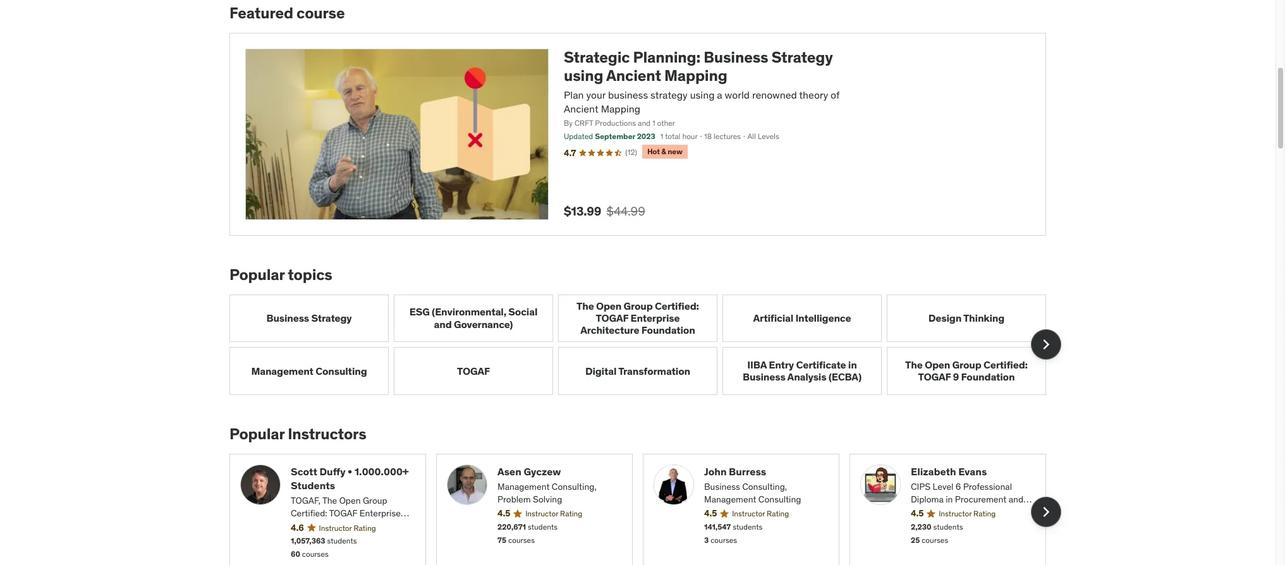 Task type: locate. For each thing, give the bounding box(es) containing it.
popular instructors element
[[229, 424, 1061, 565]]

carousel element containing scott duffy  • 1.000.000+ students
[[229, 454, 1061, 565]]

consulting down john burress link
[[759, 494, 801, 505]]

0 vertical spatial 1
[[652, 119, 655, 128]]

strategy down topics
[[311, 312, 352, 324]]

0 horizontal spatial consulting
[[316, 364, 367, 377]]

popular
[[229, 265, 285, 284], [229, 424, 285, 444]]

group inside the scott duffy  • 1.000.000+ students togaf, the open group certified: togaf enterprise architecture foundation
[[363, 495, 387, 507]]

the open group certified: togaf 9 foundation link
[[887, 347, 1046, 395]]

mapping up a at right
[[664, 66, 727, 85]]

1 vertical spatial carousel element
[[229, 454, 1061, 565]]

certified:
[[655, 300, 699, 312], [984, 358, 1028, 371], [291, 508, 327, 519]]

procurement down supply,
[[920, 518, 972, 530]]

1 vertical spatial foundation
[[961, 371, 1015, 383]]

architecture
[[581, 324, 639, 336], [291, 520, 340, 531]]

using up plan at the top of the page
[[564, 66, 603, 85]]

0 horizontal spatial in
[[848, 358, 857, 371]]

enterprise down 1.000.000+
[[360, 508, 401, 519]]

management
[[251, 364, 313, 377], [498, 481, 550, 493], [704, 494, 756, 505]]

carousel element for popular topics
[[229, 294, 1061, 395]]

supply
[[991, 518, 1018, 530]]

esg (environmental, social and governance) link
[[394, 294, 553, 342]]

the open group certified: togaf 9 foundation
[[905, 358, 1028, 383]]

1 vertical spatial the
[[905, 358, 923, 371]]

diploma up supply,
[[911, 494, 944, 505]]

certified: inside the open group certified: togaf 9 foundation
[[984, 358, 1028, 371]]

0 horizontal spatial mapping
[[601, 102, 640, 115]]

1 vertical spatial consulting
[[759, 494, 801, 505]]

instructor up 141,547 students 3 courses
[[732, 509, 765, 519]]

4.7
[[564, 147, 576, 159]]

2 vertical spatial in
[[911, 518, 918, 530]]

1 carousel element from the top
[[229, 294, 1061, 395]]

1 horizontal spatial consulting,
[[742, 481, 787, 493]]

2 horizontal spatial foundation
[[961, 371, 1015, 383]]

0 vertical spatial mapping
[[664, 66, 727, 85]]

rating down professional
[[974, 509, 996, 519]]

analysis
[[787, 371, 827, 383]]

group inside the open group certified: togaf enterprise architecture foundation
[[624, 300, 653, 312]]

strategy up 'theory' on the right
[[772, 47, 833, 67]]

updated
[[564, 132, 593, 141]]

2 popular from the top
[[229, 424, 285, 444]]

2 vertical spatial certified:
[[291, 508, 327, 519]]

carousel element
[[229, 294, 1061, 395], [229, 454, 1061, 565]]

in down elizabeth
[[946, 494, 953, 505]]

foundation up 1,057,363 students 60 courses
[[342, 520, 387, 531]]

john
[[704, 465, 727, 478]]

courses down 1,057,363
[[302, 550, 329, 559]]

theory
[[799, 88, 828, 101]]

1 vertical spatial strategy
[[311, 312, 352, 324]]

cips down elizabeth
[[911, 481, 931, 493]]

4.5 up the 2,230
[[911, 508, 924, 519]]

crft
[[575, 119, 593, 128]]

$13.99 $44.99
[[564, 204, 645, 219]]

4.5 up 220,671
[[498, 508, 510, 519]]

enterprise inside the scott duffy  • 1.000.000+ students togaf, the open group certified: togaf enterprise architecture foundation
[[360, 508, 401, 519]]

0 vertical spatial carousel element
[[229, 294, 1061, 395]]

1 horizontal spatial ancient
[[606, 66, 661, 85]]

2 horizontal spatial group
[[952, 358, 982, 371]]

1.000.000+
[[355, 465, 409, 478]]

the inside the open group certified: togaf 9 foundation
[[905, 358, 923, 371]]

the right social
[[577, 300, 594, 312]]

1 inside the strategic planning: business strategy using ancient mapping plan your business strategy using a world renowned theory of ancient mapping by crft productions and 1 other
[[652, 119, 655, 128]]

consulting, inside asen gyczew management consulting, problem solving
[[552, 481, 597, 493]]

togaf down governance)
[[457, 364, 490, 377]]

0 vertical spatial consulting
[[316, 364, 367, 377]]

1 vertical spatial enterprise
[[360, 508, 401, 519]]

the
[[577, 300, 594, 312], [905, 358, 923, 371], [322, 495, 337, 507]]

other
[[657, 119, 675, 128]]

featured course
[[229, 3, 345, 23]]

2 carousel element from the top
[[229, 454, 1061, 565]]

consulting, inside john burress business consulting, management consulting
[[742, 481, 787, 493]]

procurement down professional
[[955, 494, 1007, 505]]

1 vertical spatial popular
[[229, 424, 285, 444]]

open inside the open group certified: togaf enterprise architecture foundation
[[596, 300, 622, 312]]

0 vertical spatial level
[[933, 481, 954, 493]]

2 horizontal spatial management
[[704, 494, 756, 505]]

togaf left the 9
[[918, 371, 951, 383]]

certificate
[[796, 358, 846, 371]]

certified: inside the open group certified: togaf enterprise architecture foundation
[[655, 300, 699, 312]]

0 horizontal spatial architecture
[[291, 520, 340, 531]]

artificial intelligence
[[753, 312, 851, 324]]

rating up 1,057,363 students 60 courses
[[354, 523, 376, 533]]

0 vertical spatial enterprise
[[631, 312, 680, 324]]

togaf inside the open group certified: togaf 9 foundation
[[918, 371, 951, 383]]

enterprise up the transformation on the bottom
[[631, 312, 680, 324]]

1 consulting, from the left
[[552, 481, 597, 493]]

open for 9
[[925, 358, 950, 371]]

business left analysis
[[743, 371, 786, 383]]

1 horizontal spatial management
[[498, 481, 550, 493]]

management down business strategy link
[[251, 364, 313, 377]]

students right 141,547
[[733, 522, 763, 532]]

world
[[725, 88, 750, 101]]

instructor up 1,057,363 students 60 courses
[[319, 523, 352, 533]]

students for management
[[733, 522, 763, 532]]

level left 6 in the right of the page
[[933, 481, 954, 493]]

open inside the scott duffy  • 1.000.000+ students togaf, the open group certified: togaf enterprise architecture foundation
[[339, 495, 361, 507]]

1 popular from the top
[[229, 265, 285, 284]]

foundation inside the open group certified: togaf enterprise architecture foundation
[[642, 324, 695, 336]]

september
[[595, 132, 635, 141]]

instructor rating down solving
[[525, 509, 582, 519]]

courses down 141,547
[[711, 535, 737, 545]]

foundation right the 9
[[961, 371, 1015, 383]]

0 horizontal spatial the
[[322, 495, 337, 507]]

popular for popular instructors
[[229, 424, 285, 444]]

open inside the open group certified: togaf 9 foundation
[[925, 358, 950, 371]]

management up problem
[[498, 481, 550, 493]]

group inside the open group certified: togaf 9 foundation
[[952, 358, 982, 371]]

courses for management
[[711, 535, 737, 545]]

the for the open group certified: togaf enterprise architecture foundation
[[577, 300, 594, 312]]

0 vertical spatial architecture
[[581, 324, 639, 336]]

18 lectures
[[704, 132, 741, 141]]

3 4.5 from the left
[[911, 508, 924, 519]]

0 horizontal spatial using
[[564, 66, 603, 85]]

0 horizontal spatial 4.5
[[498, 508, 510, 519]]

hot & new
[[647, 147, 683, 156]]

instructor up the 2,230 students 25 courses
[[939, 509, 972, 519]]

2023
[[637, 132, 655, 141]]

60
[[291, 550, 300, 559]]

1 vertical spatial architecture
[[291, 520, 340, 531]]

1,057,363 students 60 courses
[[291, 536, 357, 559]]

course
[[297, 3, 345, 23]]

1 vertical spatial level
[[964, 506, 985, 517]]

and right esg
[[434, 318, 452, 330]]

business inside the strategic planning: business strategy using ancient mapping plan your business strategy using a world renowned theory of ancient mapping by crft productions and 1 other
[[704, 47, 768, 67]]

1 horizontal spatial level
[[964, 506, 985, 517]]

the left the 9
[[905, 358, 923, 371]]

all
[[748, 132, 756, 141]]

mapping up productions
[[601, 102, 640, 115]]

diploma up supply
[[994, 506, 1027, 517]]

ancient
[[606, 66, 661, 85], [564, 102, 599, 115]]

1 vertical spatial open
[[925, 358, 950, 371]]

2 vertical spatial open
[[339, 495, 361, 507]]

0 horizontal spatial consulting,
[[552, 481, 597, 493]]

220,671
[[498, 522, 526, 532]]

1 horizontal spatial diploma
[[994, 506, 1027, 517]]

courses inside 141,547 students 3 courses
[[711, 535, 737, 545]]

enterprise inside the open group certified: togaf enterprise architecture foundation
[[631, 312, 680, 324]]

0 vertical spatial strategy
[[772, 47, 833, 67]]

0 vertical spatial foundation
[[642, 324, 695, 336]]

0 horizontal spatial foundation
[[342, 520, 387, 531]]

courses inside the 2,230 students 25 courses
[[922, 535, 948, 545]]

2 horizontal spatial 4.5
[[911, 508, 924, 519]]

0 vertical spatial diploma
[[911, 494, 944, 505]]

1 left "other"
[[652, 119, 655, 128]]

updated september 2023
[[564, 132, 655, 141]]

new
[[668, 147, 683, 156]]

plan
[[564, 88, 584, 101]]

consulting, down asen gyczew link
[[552, 481, 597, 493]]

2,230 students 25 courses
[[911, 522, 963, 545]]

and down 4 at bottom right
[[974, 518, 989, 530]]

2 vertical spatial the
[[322, 495, 337, 507]]

consulting down business strategy link
[[316, 364, 367, 377]]

141,547
[[704, 522, 731, 532]]

2 4.5 from the left
[[704, 508, 717, 519]]

the inside the open group certified: togaf enterprise architecture foundation
[[577, 300, 594, 312]]

students right 1,057,363
[[327, 536, 357, 546]]

0 vertical spatial open
[[596, 300, 622, 312]]

1 horizontal spatial cips
[[942, 506, 962, 517]]

level left 4 at bottom right
[[964, 506, 985, 517]]

rating down solving
[[560, 509, 582, 519]]

1 vertical spatial certified:
[[984, 358, 1028, 371]]

2 vertical spatial group
[[363, 495, 387, 507]]

artificial intelligence link
[[723, 294, 882, 342]]

2 horizontal spatial the
[[905, 358, 923, 371]]

instructor rating down john burress business consulting, management consulting
[[732, 509, 789, 519]]

1 horizontal spatial using
[[690, 88, 715, 101]]

1 horizontal spatial the
[[577, 300, 594, 312]]

strategy inside the strategic planning: business strategy using ancient mapping plan your business strategy using a world renowned theory of ancient mapping by crft productions and 1 other
[[772, 47, 833, 67]]

1
[[652, 119, 655, 128], [661, 132, 663, 141]]

planning:
[[633, 47, 701, 67]]

2 horizontal spatial certified:
[[984, 358, 1028, 371]]

0 vertical spatial certified:
[[655, 300, 699, 312]]

and up 2023
[[638, 119, 651, 128]]

0 vertical spatial popular
[[229, 265, 285, 284]]

4.5 up 141,547
[[704, 508, 717, 519]]

carousel element containing the open group certified: togaf enterprise architecture foundation
[[229, 294, 1061, 395]]

1 vertical spatial mapping
[[601, 102, 640, 115]]

supply,
[[911, 506, 940, 517]]

0 horizontal spatial 1
[[652, 119, 655, 128]]

2 vertical spatial management
[[704, 494, 756, 505]]

0 horizontal spatial ancient
[[564, 102, 599, 115]]

the inside the scott duffy  • 1.000.000+ students togaf, the open group certified: togaf enterprise architecture foundation
[[322, 495, 337, 507]]

business down "john"
[[704, 481, 740, 493]]

1 horizontal spatial consulting
[[759, 494, 801, 505]]

0 horizontal spatial group
[[363, 495, 387, 507]]

the down students
[[322, 495, 337, 507]]

1 horizontal spatial foundation
[[642, 324, 695, 336]]

•
[[348, 465, 352, 478]]

scott duffy  • 1.000.000+ students link
[[291, 464, 415, 493]]

1 horizontal spatial 4.5
[[704, 508, 717, 519]]

instructor down solving
[[525, 509, 558, 519]]

1 horizontal spatial mapping
[[664, 66, 727, 85]]

management up 141,547
[[704, 494, 756, 505]]

togaf inside the open group certified: togaf enterprise architecture foundation
[[596, 312, 628, 324]]

0 horizontal spatial certified:
[[291, 508, 327, 519]]

certified: for the open group certified: togaf enterprise architecture foundation
[[655, 300, 699, 312]]

1 vertical spatial using
[[690, 88, 715, 101]]

ancient up crft
[[564, 102, 599, 115]]

1 horizontal spatial architecture
[[581, 324, 639, 336]]

1 vertical spatial in
[[946, 494, 953, 505]]

students right the 2,230
[[933, 522, 963, 532]]

1 horizontal spatial certified:
[[655, 300, 699, 312]]

strategic
[[564, 47, 630, 67]]

togaf inside the scott duffy  • 1.000.000+ students togaf, the open group certified: togaf enterprise architecture foundation
[[329, 508, 357, 519]]

procurement
[[955, 494, 1007, 505], [920, 518, 972, 530]]

2,230
[[911, 522, 932, 532]]

0 horizontal spatial enterprise
[[360, 508, 401, 519]]

consulting,
[[552, 481, 597, 493], [742, 481, 787, 493]]

students for students
[[327, 536, 357, 546]]

0 horizontal spatial cips
[[911, 481, 931, 493]]

rating
[[560, 509, 582, 519], [767, 509, 789, 519], [974, 509, 996, 519], [354, 523, 376, 533]]

foundation up the transformation on the bottom
[[642, 324, 695, 336]]

instructor rating up 1,057,363 students 60 courses
[[319, 523, 376, 533]]

consulting, down john burress link
[[742, 481, 787, 493]]

1 total hour
[[661, 132, 698, 141]]

business inside iiba entry certificate in business analysis (ecba)
[[743, 371, 786, 383]]

students inside 1,057,363 students 60 courses
[[327, 536, 357, 546]]

design
[[929, 312, 962, 324]]

1 left total
[[661, 132, 663, 141]]

next image
[[1036, 502, 1056, 522]]

togaf up digital
[[596, 312, 628, 324]]

0 vertical spatial using
[[564, 66, 603, 85]]

instructor for problem
[[525, 509, 558, 519]]

business
[[704, 47, 768, 67], [266, 312, 309, 324], [743, 371, 786, 383], [704, 481, 740, 493]]

1 horizontal spatial strategy
[[772, 47, 833, 67]]

students inside the 2,230 students 25 courses
[[933, 522, 963, 532]]

togaf down the scott duffy  • 1.000.000+ students link
[[329, 508, 357, 519]]

4
[[987, 506, 992, 517]]

1 horizontal spatial open
[[596, 300, 622, 312]]

transformation
[[618, 364, 690, 377]]

0 horizontal spatial management
[[251, 364, 313, 377]]

digital transformation link
[[558, 347, 718, 395]]

courses inside 220,671 students 75 courses
[[508, 535, 535, 545]]

architecture up digital
[[581, 324, 639, 336]]

1 horizontal spatial enterprise
[[631, 312, 680, 324]]

&
[[661, 147, 666, 156]]

6
[[956, 481, 961, 493]]

business up 'world'
[[704, 47, 768, 67]]

1 vertical spatial ancient
[[564, 102, 599, 115]]

esg (environmental, social and governance)
[[410, 306, 538, 330]]

problem
[[498, 494, 531, 505]]

and up supply
[[1009, 494, 1024, 505]]

courses down 220,671
[[508, 535, 535, 545]]

in right certificate
[[848, 358, 857, 371]]

0 vertical spatial the
[[577, 300, 594, 312]]

1 horizontal spatial group
[[624, 300, 653, 312]]

productions
[[595, 119, 636, 128]]

courses down the 2,230
[[922, 535, 948, 545]]

1 vertical spatial management
[[498, 481, 550, 493]]

0 vertical spatial group
[[624, 300, 653, 312]]

strategy
[[772, 47, 833, 67], [311, 312, 352, 324]]

students inside 220,671 students 75 courses
[[528, 522, 558, 532]]

1 vertical spatial group
[[952, 358, 982, 371]]

2 vertical spatial foundation
[[342, 520, 387, 531]]

all levels
[[748, 132, 779, 141]]

2 consulting, from the left
[[742, 481, 787, 493]]

students inside 141,547 students 3 courses
[[733, 522, 763, 532]]

instructor rating down 6 in the right of the page
[[939, 509, 996, 519]]

0 horizontal spatial diploma
[[911, 494, 944, 505]]

consulting inside "management consulting" link
[[316, 364, 367, 377]]

4.6
[[291, 522, 304, 533]]

students down solving
[[528, 522, 558, 532]]

in up 25
[[911, 518, 918, 530]]

1 4.5 from the left
[[498, 508, 510, 519]]

consulting
[[316, 364, 367, 377], [759, 494, 801, 505]]

instructors
[[288, 424, 366, 444]]

1 horizontal spatial 1
[[661, 132, 663, 141]]

elizabeth evans cips level 6 professional diploma in procurement and supply, cips level 4 diploma in procurement and supply
[[911, 465, 1027, 530]]

ancient up business
[[606, 66, 661, 85]]

architecture up 1,057,363
[[291, 520, 340, 531]]

cips down 6 in the right of the page
[[942, 506, 962, 517]]

rating down john burress business consulting, management consulting
[[767, 509, 789, 519]]

popular for popular topics
[[229, 265, 285, 284]]

0 horizontal spatial open
[[339, 495, 361, 507]]

courses for 6
[[922, 535, 948, 545]]

0 vertical spatial in
[[848, 358, 857, 371]]

courses inside 1,057,363 students 60 courses
[[302, 550, 329, 559]]

iiba
[[747, 358, 767, 371]]

diploma
[[911, 494, 944, 505], [994, 506, 1027, 517]]

using left a at right
[[690, 88, 715, 101]]

2 horizontal spatial open
[[925, 358, 950, 371]]



Task type: describe. For each thing, give the bounding box(es) containing it.
popular instructors
[[229, 424, 366, 444]]

18
[[704, 132, 712, 141]]

(12)
[[625, 147, 637, 157]]

professional
[[963, 481, 1012, 493]]

consulting, for burress
[[742, 481, 787, 493]]

rating for management
[[767, 509, 789, 519]]

0 vertical spatial procurement
[[955, 494, 1007, 505]]

management inside john burress business consulting, management consulting
[[704, 494, 756, 505]]

your
[[586, 88, 606, 101]]

business down 'popular topics'
[[266, 312, 309, 324]]

business
[[608, 88, 648, 101]]

open for enterprise
[[596, 300, 622, 312]]

strategic planning: business strategy using ancient mapping plan your business strategy using a world renowned theory of ancient mapping by crft productions and 1 other
[[564, 47, 840, 128]]

strategy
[[651, 88, 688, 101]]

instructor rating for students
[[319, 523, 376, 533]]

0 vertical spatial ancient
[[606, 66, 661, 85]]

and inside the strategic planning: business strategy using ancient mapping plan your business strategy using a world renowned theory of ancient mapping by crft productions and 1 other
[[638, 119, 651, 128]]

business inside john burress business consulting, management consulting
[[704, 481, 740, 493]]

digital transformation
[[585, 364, 690, 377]]

asen gyczew management consulting, problem solving
[[498, 465, 597, 505]]

in inside iiba entry certificate in business analysis (ecba)
[[848, 358, 857, 371]]

asen gyczew link
[[498, 464, 622, 479]]

duffy
[[320, 465, 346, 478]]

instructor for management
[[732, 509, 765, 519]]

featured
[[229, 3, 293, 23]]

carousel element for popular instructors
[[229, 454, 1061, 565]]

design thinking
[[929, 312, 1005, 324]]

design thinking link
[[887, 294, 1046, 342]]

by
[[564, 119, 573, 128]]

management consulting
[[251, 364, 367, 377]]

rating for students
[[354, 523, 376, 533]]

students
[[291, 479, 335, 492]]

1,057,363
[[291, 536, 325, 546]]

iiba entry certificate in business analysis (ecba) link
[[723, 347, 882, 395]]

total
[[665, 132, 681, 141]]

architecture inside the open group certified: togaf enterprise architecture foundation
[[581, 324, 639, 336]]

next image
[[1036, 335, 1056, 355]]

asen
[[498, 465, 521, 478]]

popular topics
[[229, 265, 332, 284]]

rating for 6
[[974, 509, 996, 519]]

3
[[704, 535, 709, 545]]

9
[[953, 371, 959, 383]]

renowned
[[752, 88, 797, 101]]

management consulting link
[[229, 347, 389, 395]]

4.5 for elizabeth evans
[[911, 508, 924, 519]]

intelligence
[[796, 312, 851, 324]]

evans
[[959, 465, 987, 478]]

thinking
[[963, 312, 1005, 324]]

instructor for 6
[[939, 509, 972, 519]]

scott duffy  • 1.000.000+ students togaf, the open group certified: togaf enterprise architecture foundation
[[291, 465, 409, 531]]

elizabeth
[[911, 465, 956, 478]]

governance)
[[454, 318, 513, 330]]

1 vertical spatial procurement
[[920, 518, 972, 530]]

elizabeth evans link
[[911, 464, 1036, 479]]

2 horizontal spatial in
[[946, 494, 953, 505]]

architecture inside the scott duffy  • 1.000.000+ students togaf, the open group certified: togaf enterprise architecture foundation
[[291, 520, 340, 531]]

(environmental,
[[432, 306, 506, 318]]

$44.99
[[607, 204, 645, 219]]

certified: for the open group certified: togaf 9 foundation
[[984, 358, 1028, 371]]

group for 9
[[952, 358, 982, 371]]

the open group certified: togaf enterprise architecture foundation link
[[558, 294, 718, 342]]

instructor rating for problem
[[525, 509, 582, 519]]

1 vertical spatial cips
[[942, 506, 962, 517]]

social
[[509, 306, 538, 318]]

foundation inside the open group certified: togaf 9 foundation
[[961, 371, 1015, 383]]

4.5 for asen gyczew
[[498, 508, 510, 519]]

scott
[[291, 465, 317, 478]]

students for 6
[[933, 522, 963, 532]]

iiba entry certificate in business analysis (ecba)
[[743, 358, 862, 383]]

141,547 students 3 courses
[[704, 522, 763, 545]]

artificial
[[753, 312, 793, 324]]

topics
[[288, 265, 332, 284]]

consulting, for gyczew
[[552, 481, 597, 493]]

togaf,
[[291, 495, 321, 507]]

1 vertical spatial 1
[[661, 132, 663, 141]]

rating for problem
[[560, 509, 582, 519]]

foundation inside the scott duffy  • 1.000.000+ students togaf, the open group certified: togaf enterprise architecture foundation
[[342, 520, 387, 531]]

4.5 for john burress
[[704, 508, 717, 519]]

students for problem
[[528, 522, 558, 532]]

$13.99
[[564, 204, 601, 219]]

management inside asen gyczew management consulting, problem solving
[[498, 481, 550, 493]]

hour
[[682, 132, 698, 141]]

0 horizontal spatial level
[[933, 481, 954, 493]]

instructor for students
[[319, 523, 352, 533]]

(ecba)
[[829, 371, 862, 383]]

220,671 students 75 courses
[[498, 522, 558, 545]]

group for enterprise
[[624, 300, 653, 312]]

hot
[[647, 147, 660, 156]]

business strategy
[[266, 312, 352, 324]]

lectures
[[714, 132, 741, 141]]

burress
[[729, 465, 766, 478]]

0 vertical spatial management
[[251, 364, 313, 377]]

the for the open group certified: togaf 9 foundation
[[905, 358, 923, 371]]

instructor rating for management
[[732, 509, 789, 519]]

consulting inside john burress business consulting, management consulting
[[759, 494, 801, 505]]

1 vertical spatial diploma
[[994, 506, 1027, 517]]

certified: inside the scott duffy  • 1.000.000+ students togaf, the open group certified: togaf enterprise architecture foundation
[[291, 508, 327, 519]]

john burress business consulting, management consulting
[[704, 465, 801, 505]]

0 horizontal spatial strategy
[[311, 312, 352, 324]]

1 horizontal spatial in
[[911, 518, 918, 530]]

john burress link
[[704, 464, 829, 479]]

0 vertical spatial cips
[[911, 481, 931, 493]]

75
[[498, 535, 506, 545]]

entry
[[769, 358, 794, 371]]

courses for students
[[302, 550, 329, 559]]

gyczew
[[524, 465, 561, 478]]

instructor rating for 6
[[939, 509, 996, 519]]

esg
[[410, 306, 430, 318]]

digital
[[585, 364, 617, 377]]

solving
[[533, 494, 562, 505]]

of
[[831, 88, 840, 101]]

and inside esg (environmental, social and governance)
[[434, 318, 452, 330]]

a
[[717, 88, 722, 101]]

courses for problem
[[508, 535, 535, 545]]



Task type: vqa. For each thing, say whether or not it's contained in the screenshot.


